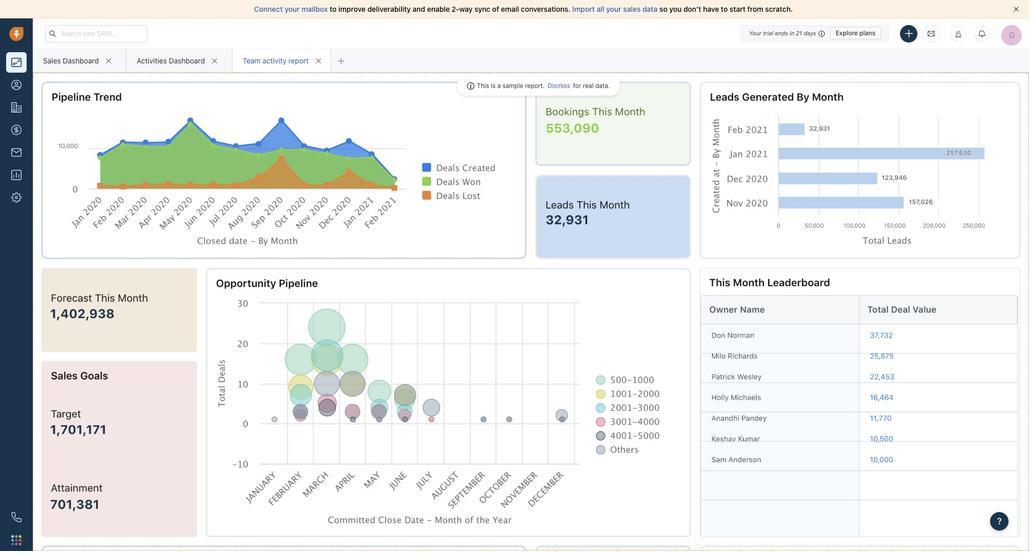 Task type: locate. For each thing, give the bounding box(es) containing it.
days
[[804, 30, 816, 36]]

activities dashboard
[[137, 56, 205, 65]]

1 horizontal spatial dashboard
[[169, 56, 205, 65]]

activity
[[263, 56, 287, 65]]

close image
[[1014, 7, 1019, 12]]

2-
[[452, 5, 459, 13]]

for
[[573, 82, 581, 90]]

sales dashboard
[[43, 56, 99, 65]]

import
[[572, 5, 595, 13]]

1 horizontal spatial your
[[606, 5, 621, 13]]

and
[[413, 5, 425, 13]]

report.
[[525, 82, 545, 90]]

dashboard for sales dashboard
[[63, 56, 99, 65]]

2 your from the left
[[606, 5, 621, 13]]

plans
[[860, 29, 876, 37]]

your left mailbox
[[285, 5, 300, 13]]

data.
[[595, 82, 610, 90]]

explore plans link
[[830, 27, 881, 39]]

sales
[[43, 56, 61, 65]]

to
[[330, 5, 337, 13], [721, 5, 728, 13]]

phone element
[[6, 507, 27, 528]]

21
[[796, 30, 802, 36]]

mailbox
[[302, 5, 328, 13]]

dashboard right activities
[[169, 56, 205, 65]]

your
[[749, 30, 762, 36]]

1 horizontal spatial to
[[721, 5, 728, 13]]

0 horizontal spatial your
[[285, 5, 300, 13]]

your
[[285, 5, 300, 13], [606, 5, 621, 13]]

1 dashboard from the left
[[63, 56, 99, 65]]

0 horizontal spatial to
[[330, 5, 337, 13]]

2 to from the left
[[721, 5, 728, 13]]

phone image
[[11, 513, 22, 523]]

so
[[660, 5, 668, 13]]

data
[[643, 5, 658, 13]]

team activity report
[[243, 56, 309, 65]]

2 dashboard from the left
[[169, 56, 205, 65]]

to left 'start'
[[721, 5, 728, 13]]

dashboard
[[63, 56, 99, 65], [169, 56, 205, 65]]

to right mailbox
[[330, 5, 337, 13]]

0 horizontal spatial dashboard
[[63, 56, 99, 65]]

your right all
[[606, 5, 621, 13]]

enable
[[427, 5, 450, 13]]

sync
[[475, 5, 490, 13]]

dashboard right sales
[[63, 56, 99, 65]]

start
[[730, 5, 746, 13]]

real
[[583, 82, 594, 90]]

explore
[[836, 29, 858, 37]]

trial
[[763, 30, 774, 36]]

email image
[[928, 29, 935, 38]]

your trial ends in 21 days
[[749, 30, 816, 36]]



Task type: vqa. For each thing, say whether or not it's contained in the screenshot.
MY CURRENT GOALS Link
no



Task type: describe. For each thing, give the bounding box(es) containing it.
import all your sales data link
[[572, 5, 660, 13]]

this
[[477, 82, 489, 90]]

you
[[669, 5, 682, 13]]

dismiss button
[[545, 81, 573, 91]]

conversations.
[[521, 5, 571, 13]]

connect
[[254, 5, 283, 13]]

is
[[491, 82, 496, 90]]

ends
[[775, 30, 788, 36]]

dismiss
[[548, 82, 570, 90]]

deliverability
[[368, 5, 411, 13]]

email
[[501, 5, 519, 13]]

report
[[288, 56, 309, 65]]

scratch.
[[765, 5, 793, 13]]

1 to from the left
[[330, 5, 337, 13]]

in
[[790, 30, 795, 36]]

1 your from the left
[[285, 5, 300, 13]]

improve
[[338, 5, 366, 13]]

have
[[703, 5, 719, 13]]

activities
[[137, 56, 167, 65]]

freshworks switcher image
[[11, 536, 22, 546]]

this is a sample report. dismiss for real data.
[[477, 82, 610, 90]]

dashboard for activities dashboard
[[169, 56, 205, 65]]

from
[[748, 5, 764, 13]]

sales
[[623, 5, 641, 13]]

don't
[[684, 5, 701, 13]]

Search your CRM... text field
[[45, 25, 147, 42]]

all
[[597, 5, 604, 13]]

connect your mailbox link
[[254, 5, 330, 13]]

a
[[497, 82, 501, 90]]

explore plans
[[836, 29, 876, 37]]

way
[[459, 5, 473, 13]]

connect your mailbox to improve deliverability and enable 2-way sync of email conversations. import all your sales data so you don't have to start from scratch.
[[254, 5, 793, 13]]

of
[[492, 5, 499, 13]]

team
[[243, 56, 261, 65]]

sample
[[503, 82, 523, 90]]



